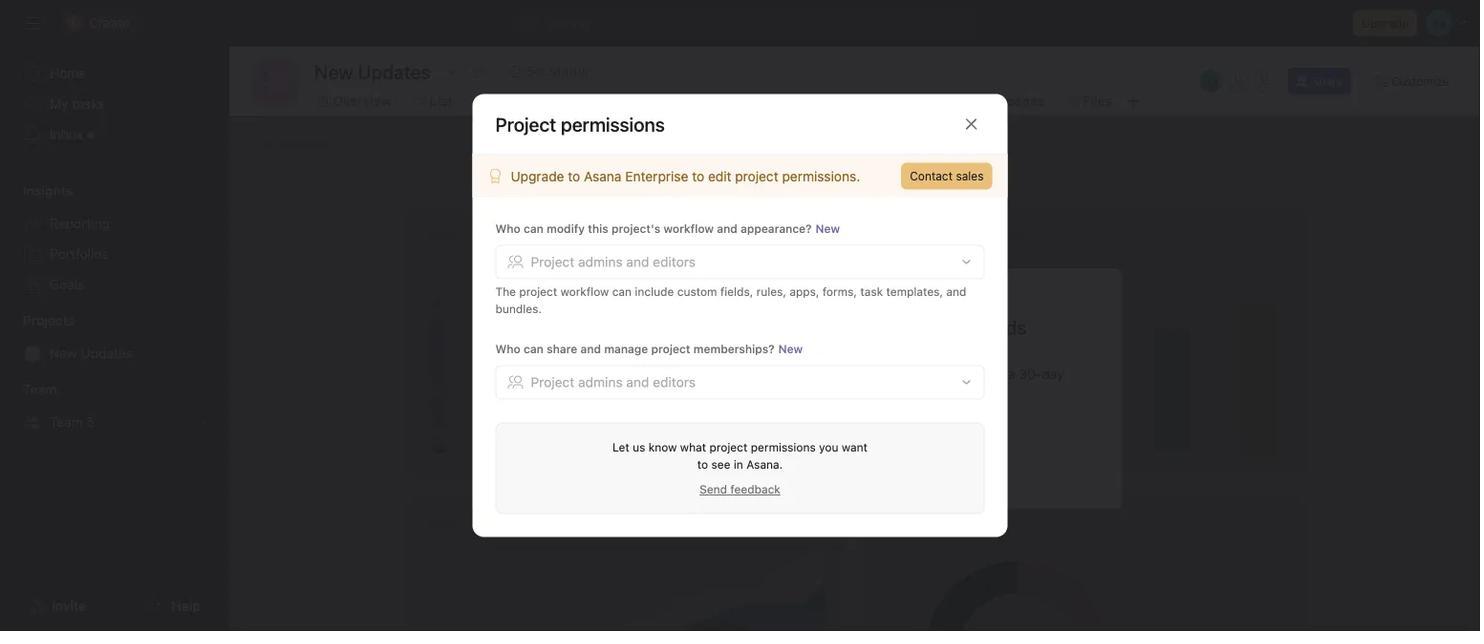 Task type: describe. For each thing, give the bounding box(es) containing it.
permissions inside project permissions tooltip
[[869, 157, 934, 170]]

share for share
[[1312, 75, 1343, 88]]

bundles.
[[495, 302, 542, 316]]

now.
[[867, 387, 896, 403]]

sales
[[956, 170, 984, 183]]

share new updates
[[495, 132, 666, 155]]

workflow
[[753, 93, 813, 109]]

portfolios link
[[11, 239, 218, 269]]

board
[[491, 93, 528, 109]]

messages
[[981, 93, 1045, 109]]

trial
[[769, 387, 792, 403]]

team for team 5 and task collaborators membership by request
[[537, 414, 571, 430]]

and left or
[[626, 254, 649, 270]]

to inside let us know what project permissions you want to see in asana.
[[697, 458, 708, 472]]

for
[[855, 438, 872, 454]]

enterprise
[[625, 168, 688, 184]]

my tasks link
[[11, 89, 218, 119]]

new updates
[[50, 345, 133, 361]]

project inside let us know what project permissions you want to see in asana.
[[710, 441, 748, 454]]

learn more
[[899, 387, 969, 403]]

what
[[680, 441, 706, 454]]

admins for and
[[578, 375, 623, 390]]

insights
[[812, 316, 879, 339]]

get actionable insights with dashboards
[[683, 316, 1027, 339]]

request
[[624, 435, 665, 448]]

learn more link
[[899, 387, 969, 403]]

start
[[975, 366, 1005, 382]]

forms,
[[823, 285, 857, 299]]

team 5 and task collaborators membership by request
[[537, 414, 723, 448]]

try for free
[[832, 438, 900, 454]]

free inside generate real-time reports with customizable charts. start a 30-day free trial to unlock it now.
[[741, 387, 765, 403]]

goals link
[[11, 269, 218, 300]]

list image
[[264, 70, 287, 93]]

rules,
[[756, 285, 786, 299]]

generate real-time reports with customizable charts. start a 30-day free trial to unlock it now.
[[645, 366, 1064, 403]]

invite with email
[[495, 198, 610, 216]]

project inside the project workflow can include custom fields, rules, apps, forms, task templates, and bundles.
[[519, 285, 557, 299]]

share
[[547, 343, 577, 356]]

let
[[613, 441, 629, 454]]

team 5
[[50, 414, 95, 430]]

actionable
[[718, 316, 808, 339]]

manage notifications
[[848, 382, 977, 398]]

members (1)
[[495, 381, 585, 399]]

project for who can modify this project's workflow and appearance? new
[[531, 254, 575, 270]]

with email
[[538, 198, 610, 216]]

real-
[[706, 366, 735, 382]]

shared with team 5 option group
[[495, 313, 985, 365]]

updates
[[81, 345, 133, 361]]

send feedback
[[700, 483, 781, 496]]

projects element
[[0, 304, 229, 373]]

with inside option group
[[578, 331, 604, 347]]

team for team
[[23, 382, 57, 398]]

a
[[1008, 366, 1016, 382]]

home
[[50, 65, 86, 81]]

overview
[[333, 93, 392, 109]]

membership
[[537, 435, 604, 448]]

send feedback link
[[700, 481, 781, 498]]

editors for workflow
[[653, 254, 696, 270]]

can for modify
[[524, 222, 544, 236]]

aa button
[[1200, 70, 1223, 93]]

manage
[[848, 382, 898, 398]]

edit
[[708, 168, 731, 184]]

apple.applelee2001@gmail.com inside apple.applelee2001@gmail.com apple.applelee2001@gmail.com
[[537, 483, 709, 496]]

who for who can modify this project's workflow and appearance? new
[[495, 222, 521, 236]]

1 horizontal spatial invite button
[[927, 232, 985, 267]]

upgrade button
[[1353, 10, 1417, 36]]

share button
[[1288, 68, 1351, 95]]

include
[[635, 285, 674, 299]]

add chart
[[276, 137, 329, 150]]

messages link
[[966, 91, 1045, 112]]

want
[[842, 441, 868, 454]]

task inside the project workflow can include custom fields, rules, apps, forms, task templates, and bundles.
[[860, 285, 883, 299]]

and left appearance?
[[717, 222, 737, 236]]

who for who can share and manage project memberships? new
[[495, 343, 521, 356]]

shared
[[531, 331, 574, 347]]

my tasks
[[50, 96, 105, 112]]

my
[[50, 96, 68, 112]]

dashboard
[[851, 93, 920, 109]]

team 5
[[608, 331, 653, 347]]

us
[[633, 441, 645, 454]]

project admins and editors for manage
[[531, 375, 696, 390]]

workflow inside the project workflow can include custom fields, rules, apps, forms, task templates, and bundles.
[[561, 285, 609, 299]]

who can modify this project's workflow and appearance? new
[[495, 222, 840, 236]]

calendar
[[658, 93, 715, 109]]

aa
[[1205, 75, 1218, 88]]

project up generate
[[651, 343, 690, 356]]

5 for team 5
[[87, 414, 95, 430]]

1 apple.applelee2001@gmail.com from the top
[[537, 462, 734, 478]]

free inside button
[[876, 438, 900, 454]]

email…
[[670, 242, 713, 258]]

list link
[[415, 91, 453, 112]]

timeline
[[567, 93, 620, 109]]

tasks
[[72, 96, 105, 112]]

add to starred image
[[471, 64, 487, 79]]

project admins and editors button for and
[[495, 245, 985, 279]]

the project workflow can include custom fields, rules, apps, forms, task templates, and bundles.
[[495, 285, 966, 316]]

team button
[[0, 380, 57, 399]]

members
[[536, 242, 594, 258]]

projects button
[[0, 312, 75, 331]]



Task type: vqa. For each thing, say whether or not it's contained in the screenshot.
rightmost More section actions icon
no



Task type: locate. For each thing, give the bounding box(es) containing it.
know
[[649, 441, 677, 454]]

1 vertical spatial by
[[608, 435, 621, 448]]

project permissions tooltip
[[816, 147, 946, 185]]

can down invite with email
[[524, 222, 544, 236]]

editors for project
[[653, 375, 696, 390]]

0 vertical spatial editors
[[653, 254, 696, 270]]

1 vertical spatial project
[[531, 254, 575, 270]]

insights button
[[0, 182, 73, 201]]

can
[[524, 222, 544, 236], [612, 285, 632, 299], [524, 343, 544, 356]]

to left asana
[[568, 168, 580, 184]]

can for share
[[524, 343, 544, 356]]

and up membership
[[586, 414, 609, 430]]

can left "include" in the left top of the page
[[612, 285, 632, 299]]

manage
[[604, 343, 648, 356]]

workflow down members
[[561, 285, 609, 299]]

get
[[683, 316, 714, 339]]

task inside team 5 and task collaborators membership by request
[[613, 414, 639, 430]]

and down who can share and manage project memberships? new
[[626, 375, 649, 390]]

to inside generate real-time reports with customizable charts. start a 30-day free trial to unlock it now.
[[795, 387, 808, 403]]

fields,
[[720, 285, 753, 299]]

0 vertical spatial with
[[578, 331, 604, 347]]

by
[[597, 242, 612, 258], [608, 435, 621, 448]]

team inside team dropdown button
[[23, 382, 57, 398]]

with
[[578, 331, 604, 347], [813, 366, 839, 382]]

1 horizontal spatial free
[[876, 438, 900, 454]]

2 who from the top
[[495, 343, 521, 356]]

add for add members by name or email…
[[508, 242, 533, 258]]

the
[[495, 285, 516, 299]]

project admins and editors down manage
[[531, 375, 696, 390]]

1 vertical spatial upgrade
[[511, 168, 564, 184]]

close this dialog image
[[964, 136, 979, 151]]

upgrade for upgrade
[[1362, 16, 1408, 30]]

and inside team 5 and task collaborators membership by request
[[586, 414, 609, 430]]

share new updates dialog
[[473, 114, 1008, 518]]

team up membership
[[537, 414, 571, 430]]

apple.applelee2001@gmail.com down let
[[537, 483, 709, 496]]

0 horizontal spatial invite button
[[16, 590, 99, 624]]

to
[[568, 168, 580, 184], [692, 168, 704, 184], [795, 387, 808, 403], [697, 458, 708, 472]]

2 editors from the top
[[653, 375, 696, 390]]

permissions down project permissions icon
[[869, 157, 934, 170]]

try for free button
[[797, 429, 913, 463]]

1 horizontal spatial task
[[860, 285, 883, 299]]

0 horizontal spatial task
[[613, 414, 639, 430]]

modify
[[547, 222, 585, 236]]

by inside the add members by name or email… button
[[597, 242, 612, 258]]

project admins and editors down this
[[531, 254, 696, 270]]

add inside "share new updates" dialog
[[508, 242, 533, 258]]

project admins and editors button up fields,
[[495, 245, 985, 279]]

permissions
[[869, 157, 934, 170], [751, 441, 816, 454]]

to left see
[[697, 458, 708, 472]]

0 vertical spatial task
[[860, 285, 883, 299]]

task
[[860, 285, 883, 299], [613, 414, 639, 430]]

time
[[735, 366, 761, 382]]

list
[[430, 93, 453, 109]]

task right forms,
[[860, 285, 883, 299]]

1 horizontal spatial permissions
[[869, 157, 934, 170]]

new right appearance?
[[816, 222, 840, 236]]

0 vertical spatial share
[[1312, 75, 1343, 88]]

1 vertical spatial free
[[876, 438, 900, 454]]

feedback
[[730, 483, 781, 496]]

0 vertical spatial invite
[[495, 198, 534, 216]]

apple.applelee2001@gmail.com
[[537, 462, 734, 478], [537, 483, 709, 496]]

editors
[[653, 254, 696, 270], [653, 375, 696, 390]]

30-
[[1019, 366, 1042, 382]]

2 vertical spatial can
[[524, 343, 544, 356]]

to right trial
[[795, 387, 808, 403]]

with dashboards
[[884, 316, 1027, 339]]

project
[[735, 168, 778, 184], [519, 285, 557, 299], [651, 343, 690, 356], [710, 441, 748, 454]]

1 vertical spatial permissions
[[751, 441, 816, 454]]

timeline link
[[551, 91, 620, 112]]

add for add chart
[[276, 137, 298, 150]]

0 horizontal spatial upgrade
[[511, 168, 564, 184]]

1 horizontal spatial 5
[[574, 414, 583, 430]]

share for share new updates
[[495, 132, 545, 155]]

1 horizontal spatial workflow
[[664, 222, 714, 236]]

collaborators
[[642, 414, 723, 430]]

0 vertical spatial add
[[276, 137, 298, 150]]

board link
[[476, 91, 528, 112]]

1 vertical spatial task
[[613, 414, 639, 430]]

let us know what project permissions you want to see in asana.
[[613, 441, 868, 472]]

2 admins from the top
[[578, 375, 623, 390]]

0 vertical spatial admins
[[578, 254, 623, 270]]

hide sidebar image
[[25, 15, 40, 31]]

0 horizontal spatial workflow
[[561, 285, 609, 299]]

team for team 5
[[50, 414, 83, 430]]

0 horizontal spatial add
[[276, 137, 298, 150]]

project admins and editors for project's
[[531, 254, 696, 270]]

project up bundles. in the left of the page
[[519, 285, 557, 299]]

1 project admins and editors button from the top
[[495, 245, 985, 279]]

0 vertical spatial invite button
[[927, 232, 985, 267]]

with up unlock
[[813, 366, 839, 382]]

home link
[[11, 58, 218, 89]]

0 vertical spatial apple.applelee2001@gmail.com
[[537, 462, 734, 478]]

5 for team 5 and task collaborators membership by request
[[574, 414, 583, 430]]

0 horizontal spatial with
[[578, 331, 604, 347]]

2 horizontal spatial invite
[[939, 241, 972, 257]]

add members by name or email… button
[[495, 232, 919, 267]]

share
[[1312, 75, 1343, 88], [495, 132, 545, 155]]

more
[[937, 387, 969, 403]]

1 horizontal spatial new
[[778, 343, 803, 356]]

1 vertical spatial apple.applelee2001@gmail.com
[[537, 483, 709, 496]]

2 project admins and editors button from the top
[[495, 365, 985, 400]]

by left us
[[608, 435, 621, 448]]

project's
[[612, 222, 661, 236]]

project permissions dialog
[[473, 94, 1008, 537]]

5
[[87, 414, 95, 430], [574, 414, 583, 430]]

can left the share
[[524, 343, 544, 356]]

calendar link
[[643, 91, 715, 112]]

project up see
[[710, 441, 748, 454]]

0 horizontal spatial permissions
[[751, 441, 816, 454]]

0 vertical spatial project admins and editors
[[531, 254, 696, 270]]

to left edit at the top left of page
[[692, 168, 704, 184]]

learn
[[899, 387, 934, 403]]

admins down this
[[578, 254, 623, 270]]

1 vertical spatial project admins and editors
[[531, 375, 696, 390]]

reporting
[[50, 215, 110, 231]]

free down time
[[741, 387, 765, 403]]

upgrade inside button
[[1362, 16, 1408, 30]]

1 vertical spatial invite button
[[16, 590, 99, 624]]

permissions up 'asana.'
[[751, 441, 816, 454]]

1 vertical spatial workflow
[[561, 285, 609, 299]]

project inside project permissions tooltip
[[828, 157, 866, 170]]

1 who from the top
[[495, 222, 521, 236]]

share inside dialog
[[495, 132, 545, 155]]

0 vertical spatial who
[[495, 222, 521, 236]]

project admins and editors button down memberships?
[[495, 365, 985, 400]]

project down 'modify'
[[531, 254, 575, 270]]

apple.applelee2001@gmail.com apple.applelee2001@gmail.com
[[537, 462, 734, 496]]

reporting link
[[11, 208, 218, 239]]

portfolios
[[50, 246, 109, 262]]

send
[[700, 483, 727, 496]]

global element
[[0, 47, 229, 161]]

editors down who can modify this project's workflow and appearance? new
[[653, 254, 696, 270]]

1 horizontal spatial add
[[508, 242, 533, 258]]

free right for
[[876, 438, 900, 454]]

0 horizontal spatial share
[[495, 132, 545, 155]]

this
[[588, 222, 608, 236]]

by down this
[[597, 242, 612, 258]]

project permissions image
[[925, 136, 941, 151]]

who
[[495, 222, 521, 236], [495, 343, 521, 356]]

custom
[[677, 285, 717, 299]]

0 vertical spatial by
[[597, 242, 612, 258]]

project right edit at the top left of page
[[735, 168, 778, 184]]

workflow up email…
[[664, 222, 714, 236]]

upgrade
[[1362, 16, 1408, 30], [511, 168, 564, 184]]

project down the share
[[531, 375, 575, 390]]

1 vertical spatial share
[[495, 132, 545, 155]]

1 editors from the top
[[653, 254, 696, 270]]

customizable
[[843, 366, 925, 382]]

upgrade for upgrade to asana enterprise to edit project permissions.
[[511, 168, 564, 184]]

0 horizontal spatial new
[[50, 345, 77, 361]]

and inside the project workflow can include custom fields, rules, apps, forms, task templates, and bundles.
[[946, 285, 966, 299]]

memberships?
[[694, 343, 775, 356]]

0 vertical spatial project admins and editors button
[[495, 245, 985, 279]]

1 horizontal spatial share
[[1312, 75, 1343, 88]]

by inside team 5 and task collaborators membership by request
[[608, 435, 621, 448]]

team down team dropdown button
[[50, 414, 83, 430]]

apps,
[[790, 285, 819, 299]]

2 vertical spatial invite
[[52, 599, 86, 614]]

generate
[[645, 366, 702, 382]]

2 5 from the left
[[574, 414, 583, 430]]

5 inside team 5 and task collaborators membership by request
[[574, 414, 583, 430]]

see
[[711, 458, 730, 472]]

add chart button
[[252, 130, 338, 157]]

files link
[[1068, 91, 1112, 112]]

insights element
[[0, 174, 229, 304]]

5 up membership
[[574, 414, 583, 430]]

share inside button
[[1312, 75, 1343, 88]]

new inside projects element
[[50, 345, 77, 361]]

project down dashboard 'link' at the top of page
[[828, 157, 866, 170]]

team inside team 5 and task collaborators membership by request
[[537, 414, 571, 430]]

project admins and editors button for memberships?
[[495, 365, 985, 400]]

admins down manage
[[578, 375, 623, 390]]

add
[[276, 137, 298, 150], [508, 242, 533, 258]]

project
[[828, 157, 866, 170], [531, 254, 575, 270], [531, 375, 575, 390]]

apple.applelee2001@gmail.com down us
[[537, 462, 734, 478]]

projects
[[23, 313, 75, 329]]

it
[[856, 387, 864, 403]]

task up let
[[613, 414, 639, 430]]

notifications
[[901, 382, 977, 398]]

1 vertical spatial who
[[495, 343, 521, 356]]

shared with team 5
[[531, 331, 653, 347]]

invite for rightmost invite button
[[939, 241, 972, 257]]

and right the share
[[581, 343, 601, 356]]

0 vertical spatial workflow
[[664, 222, 714, 236]]

who down bundles. in the left of the page
[[495, 343, 521, 356]]

reports
[[765, 366, 810, 382]]

name
[[616, 242, 650, 258]]

inbox
[[50, 127, 83, 142]]

2 project admins and editors from the top
[[531, 375, 696, 390]]

who can share and manage project memberships? new
[[495, 343, 803, 356]]

contact sales button
[[901, 163, 992, 190]]

1 horizontal spatial invite
[[495, 198, 534, 216]]

1 vertical spatial project admins and editors button
[[495, 365, 985, 400]]

1 vertical spatial can
[[612, 285, 632, 299]]

invite for invite with email
[[495, 198, 534, 216]]

permissions inside let us know what project permissions you want to see in asana.
[[751, 441, 816, 454]]

templates,
[[886, 285, 943, 299]]

project for who can share and manage project memberships? new
[[531, 375, 575, 390]]

1 vertical spatial editors
[[653, 375, 696, 390]]

2 apple.applelee2001@gmail.com from the top
[[537, 483, 709, 496]]

1 vertical spatial with
[[813, 366, 839, 382]]

upgrade inside project permissions dialog
[[511, 168, 564, 184]]

2 horizontal spatial new
[[816, 222, 840, 236]]

new up reports
[[778, 343, 803, 356]]

contact sales
[[910, 170, 984, 183]]

dashboard link
[[836, 91, 920, 112]]

close this dialog image
[[964, 117, 979, 132]]

workflow link
[[738, 91, 813, 112]]

1 admins from the top
[[578, 254, 623, 270]]

new down projects
[[50, 345, 77, 361]]

overview link
[[317, 91, 392, 112]]

with inside generate real-time reports with customizable charts. start a 30-day free trial to unlock it now.
[[813, 366, 839, 382]]

can inside the project workflow can include custom fields, rules, apps, forms, task templates, and bundles.
[[612, 285, 632, 299]]

add members by name or email…
[[508, 242, 713, 258]]

0 vertical spatial can
[[524, 222, 544, 236]]

with right the share
[[578, 331, 604, 347]]

unlock
[[811, 387, 852, 403]]

0 horizontal spatial free
[[741, 387, 765, 403]]

0 horizontal spatial invite
[[52, 599, 86, 614]]

1 project admins and editors from the top
[[531, 254, 696, 270]]

who down invite with email
[[495, 222, 521, 236]]

1 vertical spatial add
[[508, 242, 533, 258]]

0 vertical spatial upgrade
[[1362, 16, 1408, 30]]

insights
[[23, 183, 73, 199]]

1 horizontal spatial with
[[813, 366, 839, 382]]

1 horizontal spatial upgrade
[[1362, 16, 1408, 30]]

asana
[[584, 168, 622, 184]]

0 vertical spatial project
[[828, 157, 866, 170]]

in
[[734, 458, 743, 472]]

0 vertical spatial free
[[741, 387, 765, 403]]

editors up collaborators
[[653, 375, 696, 390]]

files
[[1083, 93, 1112, 109]]

team up team 5
[[23, 382, 57, 398]]

project permissions
[[828, 157, 934, 170]]

you
[[819, 441, 839, 454]]

and
[[717, 222, 737, 236], [626, 254, 649, 270], [946, 285, 966, 299], [581, 343, 601, 356], [626, 375, 649, 390], [586, 414, 609, 430]]

admins for this
[[578, 254, 623, 270]]

1 5 from the left
[[87, 414, 95, 430]]

0 vertical spatial permissions
[[869, 157, 934, 170]]

chart
[[301, 137, 329, 150]]

and up with dashboards on the bottom of the page
[[946, 285, 966, 299]]

new updates
[[550, 132, 666, 155]]

5 down new updates
[[87, 414, 95, 430]]

team inside team 5 link
[[50, 414, 83, 430]]

add left chart
[[276, 137, 298, 150]]

project permissions
[[495, 113, 665, 135]]

None text field
[[310, 54, 435, 89]]

teams element
[[0, 373, 229, 441]]

0 horizontal spatial 5
[[87, 414, 95, 430]]

2 vertical spatial project
[[531, 375, 575, 390]]

1 vertical spatial invite
[[939, 241, 972, 257]]

5 inside team 5 link
[[87, 414, 95, 430]]

1 vertical spatial admins
[[578, 375, 623, 390]]

add up the
[[508, 242, 533, 258]]



